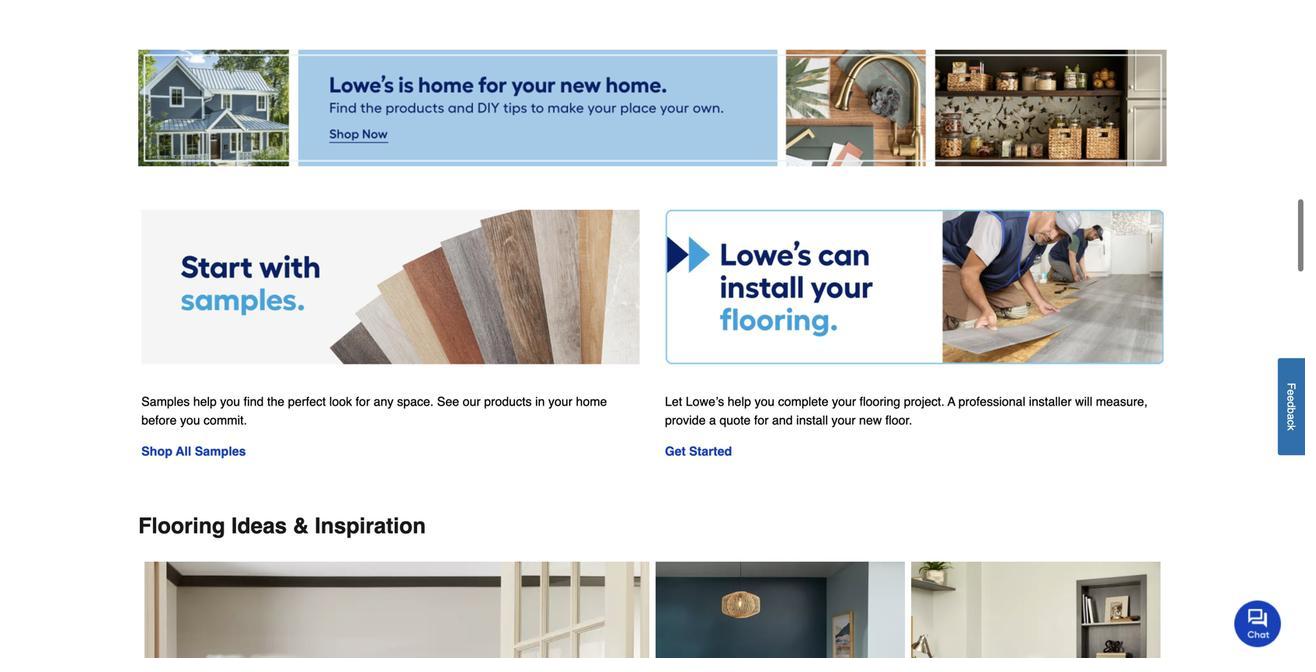 Task type: describe. For each thing, give the bounding box(es) containing it.
complete
[[779, 395, 829, 409]]

&
[[293, 514, 309, 539]]

quote
[[720, 413, 751, 428]]

lowe's can install your flooring. image
[[665, 210, 1164, 365]]

samples help you find the perfect look for any space. see our products in your home before you commit.
[[141, 395, 607, 428]]

get started link
[[665, 444, 732, 459]]

help inside let lowe's help you complete your flooring project. a professional installer will measure, provide a quote for and install your new floor.
[[728, 395, 752, 409]]

advertisement region
[[138, 50, 1168, 169]]

0 horizontal spatial you
[[180, 413, 200, 428]]

uploaded image of mica: sm1014, graphite: sm1022, ash: sm1005, stainmaster london sky oak 12-mil⁠... image
[[912, 562, 1161, 658]]

b
[[1286, 408, 1299, 414]]

2 e from the top
[[1286, 396, 1299, 402]]

shop all samples link
[[141, 444, 246, 459]]

our
[[463, 395, 481, 409]]

lowe's
[[686, 395, 725, 409]]

all
[[176, 444, 191, 459]]

shop all samples
[[141, 444, 246, 459]]

home
[[576, 395, 607, 409]]

project.
[[904, 395, 945, 409]]

help inside samples help you find the perfect look for any space. see our products in your home before you commit.
[[193, 395, 217, 409]]

your left flooring
[[833, 395, 857, 409]]

commit.
[[204, 413, 247, 428]]

c
[[1286, 420, 1299, 426]]

will
[[1076, 395, 1093, 409]]

a inside button
[[1286, 414, 1299, 420]]

inspiration
[[315, 514, 426, 539]]

look
[[330, 395, 352, 409]]

floor.
[[886, 413, 913, 428]]

shop
[[141, 444, 173, 459]]

1 e from the top
[[1286, 390, 1299, 396]]

your left new
[[832, 413, 856, 428]]

space.
[[397, 395, 434, 409]]

before
[[141, 413, 177, 428]]

for inside samples help you find the perfect look for any space. see our products in your home before you commit.
[[356, 395, 370, 409]]

1 vertical spatial samples
[[195, 444, 246, 459]]

1 horizontal spatial you
[[220, 395, 240, 409]]

your inside samples help you find the perfect look for any space. see our products in your home before you commit.
[[549, 395, 573, 409]]

uploaded image of ivory wool: sm1017, blue grass jazz: sm1026, blue sky thinking: sm1029, stainm⁠... image
[[656, 562, 906, 658]]

you inside let lowe's help you complete your flooring project. a professional installer will measure, provide a quote for and install your new floor.
[[755, 395, 775, 409]]

the
[[267, 395, 285, 409]]



Task type: vqa. For each thing, say whether or not it's contained in the screenshot.
Started
yes



Task type: locate. For each thing, give the bounding box(es) containing it.
start with samples. image
[[141, 210, 641, 365]]

d
[[1286, 402, 1299, 408]]

0 horizontal spatial for
[[356, 395, 370, 409]]

chat invite button image
[[1235, 600, 1283, 648]]

e
[[1286, 390, 1299, 396], [1286, 396, 1299, 402]]

samples down commit.
[[195, 444, 246, 459]]

2 horizontal spatial you
[[755, 395, 775, 409]]

samples
[[141, 395, 190, 409], [195, 444, 246, 459]]

you up the and
[[755, 395, 775, 409]]

a inside let lowe's help you complete your flooring project. a professional installer will measure, provide a quote for and install your new floor.
[[710, 413, 717, 428]]

f e e d b a c k
[[1286, 383, 1299, 431]]

you up commit.
[[220, 395, 240, 409]]

measure,
[[1097, 395, 1148, 409]]

flooring
[[138, 514, 225, 539]]

a down lowe's
[[710, 413, 717, 428]]

get started
[[665, 444, 732, 459]]

new
[[860, 413, 883, 428]]

flooring ideas & inspiration
[[138, 514, 426, 539]]

perfect
[[288, 395, 326, 409]]

0 vertical spatial samples
[[141, 395, 190, 409]]

for left "any"
[[356, 395, 370, 409]]

you
[[220, 395, 240, 409], [755, 395, 775, 409], [180, 413, 200, 428]]

e up b
[[1286, 396, 1299, 402]]

let lowe's help you complete your flooring project. a professional installer will measure, provide a quote for and install your new floor.
[[665, 395, 1148, 428]]

for inside let lowe's help you complete your flooring project. a professional installer will measure, provide a quote for and install your new floor.
[[755, 413, 769, 428]]

you right before
[[180, 413, 200, 428]]

0 vertical spatial for
[[356, 395, 370, 409]]

products
[[484, 395, 532, 409]]

0 horizontal spatial a
[[710, 413, 717, 428]]

1 horizontal spatial a
[[1286, 414, 1299, 420]]

provide
[[665, 413, 706, 428]]

help up quote
[[728, 395, 752, 409]]

your right in
[[549, 395, 573, 409]]

help up commit.
[[193, 395, 217, 409]]

k
[[1286, 426, 1299, 431]]

for
[[356, 395, 370, 409], [755, 413, 769, 428]]

started
[[690, 444, 732, 459]]

1 help from the left
[[193, 395, 217, 409]]

1 vertical spatial for
[[755, 413, 769, 428]]

1 horizontal spatial help
[[728, 395, 752, 409]]

1 horizontal spatial for
[[755, 413, 769, 428]]

0 horizontal spatial samples
[[141, 395, 190, 409]]

0 horizontal spatial help
[[193, 395, 217, 409]]

a up k
[[1286, 414, 1299, 420]]

any
[[374, 395, 394, 409]]

in
[[536, 395, 545, 409]]

find
[[244, 395, 264, 409]]

samples up before
[[141, 395, 190, 409]]

and
[[773, 413, 793, 428]]

a
[[710, 413, 717, 428], [1286, 414, 1299, 420]]

a
[[948, 395, 956, 409]]

1 horizontal spatial samples
[[195, 444, 246, 459]]

flooring
[[860, 395, 901, 409]]

let
[[665, 395, 683, 409]]

list
[[145, 562, 1161, 658]]

see
[[437, 395, 460, 409]]

uploaded image image
[[145, 562, 650, 658]]

ideas
[[231, 514, 287, 539]]

get
[[665, 444, 686, 459]]

help
[[193, 395, 217, 409], [728, 395, 752, 409]]

installer
[[1030, 395, 1072, 409]]

e up d
[[1286, 390, 1299, 396]]

2 help from the left
[[728, 395, 752, 409]]

professional
[[959, 395, 1026, 409]]

install
[[797, 413, 829, 428]]

f
[[1286, 383, 1299, 390]]

f e e d b a c k button
[[1279, 358, 1306, 456]]

samples inside samples help you find the perfect look for any space. see our products in your home before you commit.
[[141, 395, 190, 409]]

your
[[549, 395, 573, 409], [833, 395, 857, 409], [832, 413, 856, 428]]

for left the and
[[755, 413, 769, 428]]



